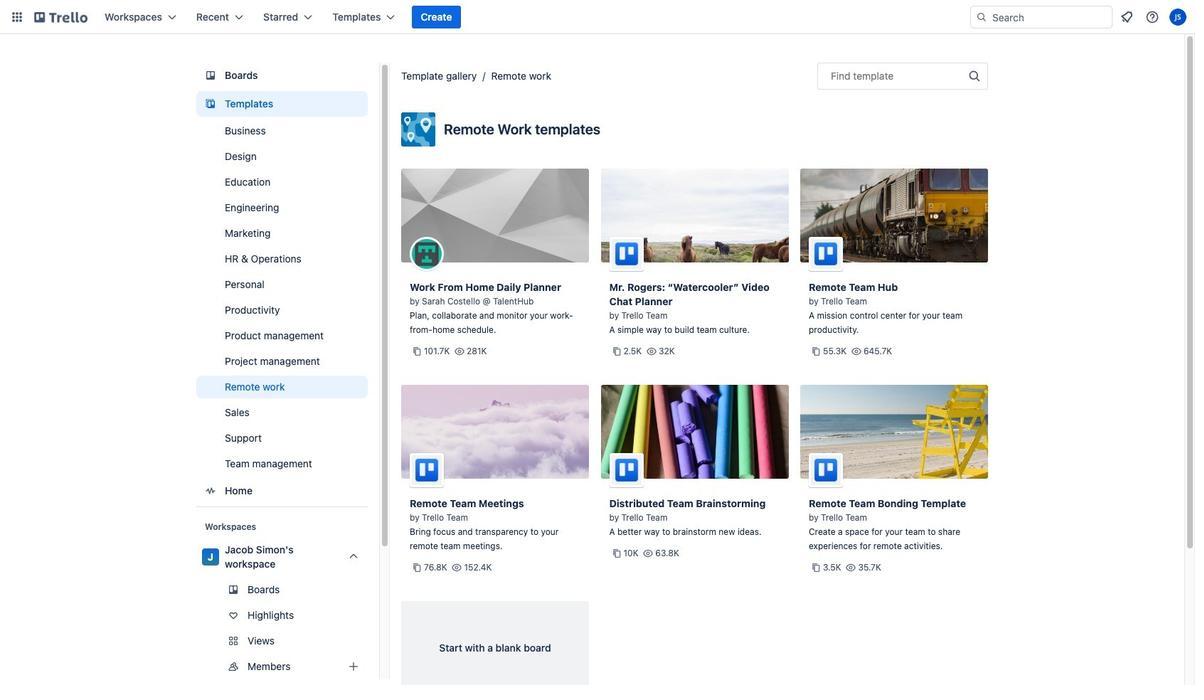 Task type: vqa. For each thing, say whether or not it's contained in the screenshot.
'Primary' element on the top
yes



Task type: describe. For each thing, give the bounding box(es) containing it.
2 trello team image from the left
[[609, 453, 643, 487]]

1 trello team image from the left
[[410, 453, 444, 487]]

3 trello team image from the left
[[809, 453, 843, 487]]

Search field
[[987, 6, 1112, 28]]

primary element
[[0, 0, 1195, 34]]

open information menu image
[[1145, 10, 1160, 24]]

2 trello team image from the left
[[809, 237, 843, 271]]

add image
[[345, 658, 362, 675]]

board image
[[202, 67, 219, 84]]

forward image
[[365, 658, 382, 675]]



Task type: locate. For each thing, give the bounding box(es) containing it.
2 horizontal spatial trello team image
[[809, 453, 843, 487]]

sarah costello @ talenthub image
[[410, 237, 444, 271]]

0 notifications image
[[1118, 9, 1135, 26]]

None field
[[817, 63, 988, 90]]

trello team image
[[609, 237, 643, 271], [809, 237, 843, 271]]

0 horizontal spatial trello team image
[[410, 453, 444, 487]]

forward image
[[365, 632, 382, 649]]

1 horizontal spatial trello team image
[[809, 237, 843, 271]]

1 trello team image from the left
[[609, 237, 643, 271]]

home image
[[202, 482, 219, 499]]

1 horizontal spatial trello team image
[[609, 453, 643, 487]]

jacob simon (jacobsimon16) image
[[1170, 9, 1187, 26]]

back to home image
[[34, 6, 88, 28]]

search image
[[976, 11, 987, 23]]

trello team image
[[410, 453, 444, 487], [609, 453, 643, 487], [809, 453, 843, 487]]

remote work icon image
[[401, 112, 435, 147]]

0 horizontal spatial trello team image
[[609, 237, 643, 271]]

template board image
[[202, 95, 219, 112]]



